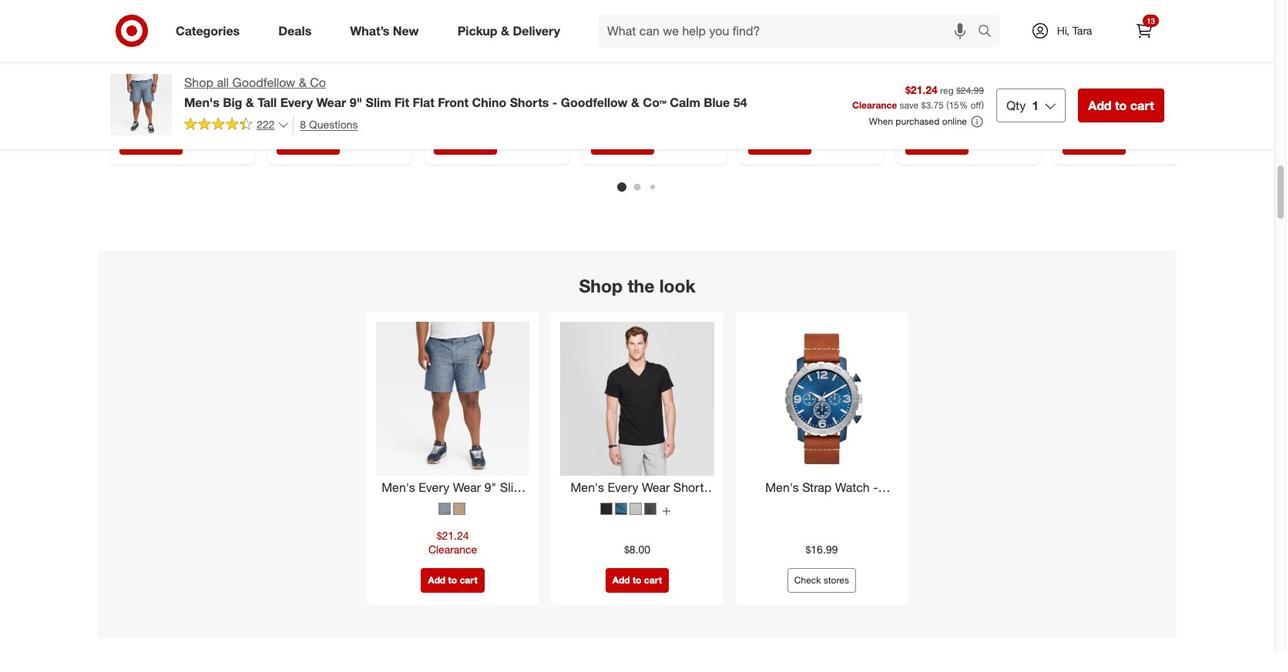 Task type: vqa. For each thing, say whether or not it's contained in the screenshot.
the rightmost X
yes



Task type: describe. For each thing, give the bounding box(es) containing it.
x ray men's belted 18 inch below knee long cargo shorts (big & tall) in olive camo size 54
[[748, 81, 865, 134]]

3.75
[[926, 100, 944, 111]]

add to cart for x ray men's big & tall classic fit 12.5" inseam knee length cargo shorts in white camo size 54
[[441, 137, 490, 148]]

add to cart for full blue men's performance stretch duck canvas cargo short | khaki 54
[[1070, 137, 1119, 148]]

deals link
[[265, 14, 331, 48]]

chambray
[[167, 121, 216, 134]]

full blue men's performance stretch duck canvas cargo short | khaki 54
[[1063, 81, 1188, 134]]

shop the look
[[579, 275, 695, 297]]

222
[[257, 118, 275, 131]]

raw x men's 12.5" classic fit cargo shorts (big & tall) in leaf green size 54 link
[[591, 0, 717, 146]]

questions
[[309, 118, 358, 131]]

black image
[[600, 503, 613, 516]]

search
[[971, 24, 1008, 40]]

(
[[946, 100, 949, 111]]

short inside full blue men's performance stretch duck canvas cargo short | khaki 54
[[1161, 108, 1188, 121]]

to for full blue men's performance stretch duck canvas cargo short | khaki 54
[[1090, 137, 1098, 148]]

add to cart down $8.00
[[612, 575, 662, 587]]

new
[[393, 23, 419, 38]]

cart for $39.95
[[944, 137, 962, 148]]

8 questions
[[300, 118, 358, 131]]

check stores
[[794, 575, 849, 587]]

shorts inside the $24.00 men's big & tall 9" slim fit flat front chino shorts - goodfellow & co™ blue chambray 54
[[119, 108, 152, 121]]

duck inside the $39.95 reg $44.95 sale full blue men's performance stretch duck canvas cell phone short | brown 54
[[905, 119, 930, 132]]

tall) inside raw x men's 12.5" classic fit cargo shorts (big & tall) in leaf green size 54
[[623, 119, 641, 132]]

add for $28.00
[[284, 137, 301, 148]]

performance inside full blue men's performance stretch duck canvas cargo short | khaki 54
[[1063, 94, 1125, 107]]

qty
[[1006, 98, 1026, 113]]

shorts inside $28.00 men's big & tall 9" flat front tech chino shorts - goodfellow & co™ olive green 54
[[362, 94, 394, 107]]

reg for $21.24
[[940, 85, 954, 97]]

wear
[[316, 95, 346, 110]]

shop all goodfellow & co men's big & tall every wear 9" slim fit flat front chino shorts - goodfellow & co™ calm blue 54
[[184, 75, 747, 110]]

$24.00 men's big & tall 9" slim fit flat front chino shorts - goodfellow & co™ blue chambray 54
[[119, 67, 233, 134]]

when
[[869, 116, 893, 127]]

tall) inside 'x ray men's belted 18 inch below knee long cargo shorts (big & tall) in olive camo size 54'
[[847, 108, 865, 121]]

$8.00
[[624, 543, 650, 556]]

big inside $28.00 men's big & tall 9" flat front tech chino shorts - goodfellow & co™ olive green 54
[[309, 81, 325, 94]]

clearance inside $21.24 reg $24.99 clearance save $ 3.75 ( 15 % off )
[[852, 100, 897, 111]]

add down $21.24 clearance
[[428, 575, 446, 587]]

chino inside the $24.00 men's big & tall 9" slim fit flat front chino shorts - goodfellow & co™ blue chambray 54
[[183, 94, 211, 107]]

look
[[659, 275, 695, 297]]

short inside the $39.95 reg $44.95 sale full blue men's performance stretch duck canvas cell phone short | brown 54
[[905, 133, 932, 146]]

co
[[310, 75, 326, 90]]

54 inside 'x ray men's belted 18 inch below knee long cargo shorts (big & tall) in olive camo size 54'
[[842, 121, 854, 134]]

white
[[480, 121, 514, 134]]

in for white
[[469, 121, 477, 134]]

check stores button
[[787, 569, 856, 593]]

cart for full blue men's performance stretch duck canvas cargo short | khaki 54
[[1101, 137, 1119, 148]]

every
[[280, 95, 313, 110]]

men's inside shop all goodfellow & co men's big & tall every wear 9" slim fit flat front chino shorts - goodfellow & co™ calm blue 54
[[184, 95, 219, 110]]

what's
[[350, 23, 389, 38]]

flat inside $28.00 men's big & tall 9" flat front tech chino shorts - goodfellow & co™ olive green 54
[[370, 81, 387, 94]]

knee inside the x ray men's big & tall classic fit 12.5" inseam knee length cargo shorts in white camo size 54
[[434, 108, 459, 121]]

check
[[794, 575, 821, 587]]

54 inside full blue men's performance stretch duck canvas cargo short | khaki 54
[[1098, 121, 1110, 134]]

cargo inside raw x men's 12.5" classic fit cargo shorts (big & tall) in leaf green size 54
[[644, 106, 673, 119]]

below
[[772, 94, 802, 107]]

full blue men's performance stretch duck canvas cargo short | khaki 54 link
[[1063, 0, 1189, 134]]

& inside the x ray men's big & tall classic fit 12.5" inseam knee length cargo shorts in white camo size 54
[[518, 81, 525, 94]]

shorts inside 'x ray men's belted 18 inch below knee long cargo shorts (big & tall) in olive camo size 54'
[[781, 108, 813, 121]]

reg for $39.95
[[905, 81, 919, 92]]

slim inside shop all goodfellow & co men's big & tall every wear 9" slim fit flat front chino shorts - goodfellow & co™ calm blue 54
[[366, 95, 391, 110]]

$24.00
[[119, 67, 152, 80]]

full inside the $39.95 reg $44.95 sale full blue men's performance stretch duck canvas cell phone short | brown 54
[[905, 92, 922, 105]]

in
[[644, 119, 653, 132]]

9" inside shop all goodfellow & co men's big & tall every wear 9" slim fit flat front chino shorts - goodfellow & co™ calm blue 54
[[350, 95, 362, 110]]

duck inside full blue men's performance stretch duck canvas cargo short | khaki 54
[[1063, 108, 1088, 121]]

goodfellow right inseam
[[561, 95, 628, 110]]

add for full blue men's performance stretch duck canvas cargo short | khaki 54
[[1070, 137, 1087, 148]]

8
[[300, 118, 306, 131]]

all
[[217, 75, 229, 90]]

- inside the $24.00 men's big & tall 9" slim fit flat front chino shorts - goodfellow & co™ blue chambray 54
[[155, 108, 159, 121]]

add for $24.00
[[126, 137, 144, 148]]

12.5" inside the x ray men's big & tall classic fit 12.5" inseam knee length cargo shorts in white camo size 54
[[486, 94, 512, 107]]

deals
[[278, 23, 311, 38]]

- inside $28.00 men's big & tall 9" flat front tech chino shorts - goodfellow & co™ olive green 54
[[397, 94, 401, 107]]

add for x ray men's belted 18 inch below knee long cargo shorts (big & tall) in olive camo size 54
[[755, 137, 773, 148]]

categories
[[176, 23, 240, 38]]

cargo inside full blue men's performance stretch duck canvas cargo short | khaki 54
[[1129, 108, 1158, 121]]

%
[[959, 100, 968, 111]]

add down $8.00
[[612, 575, 630, 587]]

co™ inside the $24.00 men's big & tall 9" slim fit flat front chino shorts - goodfellow & co™ blue chambray 54
[[119, 121, 139, 134]]

hi, tara
[[1057, 24, 1092, 37]]

flat inside the $24.00 men's big & tall 9" slim fit flat front chino shorts - goodfellow & co™ blue chambray 54
[[134, 94, 152, 107]]

raw x men's 12.5" classic fit cargo shorts (big & tall) in leaf green size 54
[[591, 92, 709, 146]]

size for camo
[[434, 135, 454, 148]]

$24.99
[[956, 85, 984, 97]]

x ray men's belted 18 inch below knee long cargo shorts (big & tall) in olive camo size 54 image
[[748, 0, 875, 58]]

stretch inside the $39.95 reg $44.95 sale full blue men's performance stretch duck canvas cell phone short | brown 54
[[971, 106, 1005, 119]]

13 link
[[1127, 14, 1161, 48]]

add to cart button for x ray men's belted 18 inch below knee long cargo shorts (big & tall) in olive camo size 54
[[748, 131, 812, 155]]

add to cart button for $24.00
[[119, 131, 183, 155]]

the
[[628, 275, 655, 297]]

$28.00
[[277, 67, 309, 80]]

blue inside the $39.95 reg $44.95 sale full blue men's performance stretch duck canvas cell phone short | brown 54
[[925, 92, 947, 105]]

chino inside shop all goodfellow & co men's big & tall every wear 9" slim fit flat front chino shorts - goodfellow & co™ calm blue 54
[[472, 95, 506, 110]]

add to cart button for raw x men's 12.5" classic fit cargo shorts (big & tall) in leaf green size 54
[[591, 131, 654, 155]]

tan image
[[453, 503, 465, 516]]

phone
[[993, 119, 1024, 132]]

$21.24 for reg
[[905, 84, 938, 97]]

camo
[[517, 121, 549, 134]]

x ray men's belted 18 inch below knee long cargo shorts (big & tall) in olive camo size 54 link
[[748, 0, 875, 134]]

men's
[[781, 81, 809, 94]]

stretch inside full blue men's performance stretch duck canvas cargo short | khaki 54
[[1128, 94, 1163, 107]]

add to cart for $39.95
[[912, 137, 962, 148]]

in for olive
[[748, 121, 757, 134]]

cart down $8.00
[[644, 575, 662, 587]]

pickup
[[457, 23, 497, 38]]

add to cart for $24.00
[[126, 137, 176, 148]]

shorts inside shop all goodfellow & co men's big & tall every wear 9" slim fit flat front chino shorts - goodfellow & co™ calm blue 54
[[510, 95, 549, 110]]

front inside the $24.00 men's big & tall 9" slim fit flat front chino shorts - goodfellow & co™ blue chambray 54
[[155, 94, 180, 107]]

x ray men's big & tall classic fit 12.5" inseam knee length cargo shorts in white camo size 54
[[434, 81, 550, 148]]

$28.00 men's big & tall 9" flat front tech chino shorts - goodfellow & co™ olive green 54
[[277, 67, 401, 134]]

inseam
[[515, 94, 550, 107]]

x ray men's big & tall classic fit 12.5" inseam knee length cargo shorts in white camo size 54 link
[[434, 0, 560, 148]]

size inside raw x men's 12.5" classic fit cargo shorts (big & tall) in leaf green size 54
[[591, 133, 611, 146]]

gray image
[[630, 503, 642, 516]]

add to cart up khaki
[[1088, 98, 1154, 113]]

what's new
[[350, 23, 419, 38]]

to for x ray men's big & tall classic fit 12.5" inseam knee length cargo shorts in white camo size 54
[[461, 137, 470, 148]]

blue inside shop all goodfellow & co men's big & tall every wear 9" slim fit flat front chino shorts - goodfellow & co™ calm blue 54
[[704, 95, 730, 110]]

15
[[949, 100, 959, 111]]

& inside raw x men's 12.5" classic fit cargo shorts (big & tall) in leaf green size 54
[[613, 119, 620, 132]]

$39.95 reg $44.95 sale full blue men's performance stretch duck canvas cell phone short | brown 54
[[905, 67, 1024, 146]]

ray for classic
[[443, 81, 464, 94]]

to for $24.00
[[146, 137, 155, 148]]

raw x men's 12.5" classic fit cargo shorts (big & tall) in leaf green size 54 image
[[591, 0, 717, 58]]

men's inside the x ray men's big & tall classic fit 12.5" inseam knee length cargo shorts in white camo size 54
[[467, 81, 496, 94]]

fit inside the $24.00 men's big & tall 9" slim fit flat front chino shorts - goodfellow & co™ blue chambray 54
[[119, 94, 131, 107]]

9" for chino
[[199, 81, 209, 94]]

pickup & delivery
[[457, 23, 560, 38]]

purchased
[[896, 116, 940, 127]]

tall inside the $24.00 men's big & tall 9" slim fit flat front chino shorts - goodfellow & co™ blue chambray 54
[[180, 81, 196, 94]]

men's inside full blue men's performance stretch duck canvas cargo short | khaki 54
[[1107, 81, 1136, 94]]

54 inside raw x men's 12.5" classic fit cargo shorts (big & tall) in leaf green size 54
[[614, 133, 626, 146]]

$44.95
[[921, 81, 949, 92]]

fit inside raw x men's 12.5" classic fit cargo shorts (big & tall) in leaf green size 54
[[629, 106, 641, 119]]

what's new link
[[337, 14, 438, 48]]

add to cart button for full blue men's performance stretch duck canvas cargo short | khaki 54
[[1063, 131, 1126, 155]]

performance inside the $39.95 reg $44.95 sale full blue men's performance stretch duck canvas cell phone short | brown 54
[[905, 106, 968, 119]]

camo
[[787, 121, 816, 134]]



Task type: locate. For each thing, give the bounding box(es) containing it.
ray for below
[[758, 81, 778, 94]]

slim right wear at the left top
[[366, 95, 391, 110]]

9" right wear at the left top
[[350, 95, 362, 110]]

54 down raw
[[614, 133, 626, 146]]

9"
[[199, 81, 209, 94], [356, 81, 367, 94], [350, 95, 362, 110]]

to for x ray men's belted 18 inch below knee long cargo shorts (big & tall) in olive camo size 54
[[775, 137, 784, 148]]

cart down '8 questions' link
[[315, 137, 333, 148]]

1 horizontal spatial duck
[[1063, 108, 1088, 121]]

0 horizontal spatial |
[[935, 133, 937, 146]]

to for $28.00
[[304, 137, 313, 148]]

shorts
[[362, 94, 394, 107], [510, 95, 549, 110], [676, 106, 708, 119], [119, 108, 152, 121], [781, 108, 813, 121], [434, 121, 466, 134]]

railroad gray image
[[644, 503, 656, 516]]

goodfellow down tech
[[277, 108, 332, 121]]

men's inside the $39.95 reg $44.95 sale full blue men's performance stretch duck canvas cell phone short | brown 54
[[950, 92, 979, 105]]

cart for $24.00
[[158, 137, 176, 148]]

&
[[501, 23, 509, 38], [299, 75, 307, 90], [171, 81, 177, 94], [328, 81, 335, 94], [518, 81, 525, 94], [246, 95, 254, 110], [631, 95, 639, 110], [220, 108, 227, 121], [335, 108, 342, 121], [838, 108, 844, 121], [613, 119, 620, 132]]

co™
[[643, 95, 666, 110], [345, 108, 364, 121], [119, 121, 139, 134]]

1 vertical spatial short
[[905, 133, 932, 146]]

tall inside the x ray men's big & tall classic fit 12.5" inseam knee length cargo shorts in white camo size 54
[[528, 81, 543, 94]]

blue inside full blue men's performance stretch duck canvas cargo short | khaki 54
[[1082, 81, 1104, 94]]

18
[[846, 81, 858, 94]]

flat down what's new
[[370, 81, 387, 94]]

slim up 222 link
[[212, 81, 233, 94]]

big inside the $24.00 men's big & tall 9" slim fit flat front chino shorts - goodfellow & co™ blue chambray 54
[[152, 81, 168, 94]]

classic inside raw x men's 12.5" classic fit cargo shorts (big & tall) in leaf green size 54
[[591, 106, 626, 119]]

1 horizontal spatial clearance
[[852, 100, 897, 111]]

leaf
[[656, 119, 676, 132]]

add to cart down the 'online'
[[912, 137, 962, 148]]

men's inside the $24.00 men's big & tall 9" slim fit flat front chino shorts - goodfellow & co™ blue chambray 54
[[119, 81, 149, 94]]

full
[[1063, 81, 1079, 94], [905, 92, 922, 105]]

olive right questions
[[367, 108, 391, 121]]

1 horizontal spatial front
[[277, 94, 302, 107]]

2 ray from the left
[[758, 81, 778, 94]]

add to cart button for $39.95
[[905, 131, 969, 155]]

0 horizontal spatial ray
[[443, 81, 464, 94]]

tech
[[305, 94, 327, 107]]

cargo inside 'x ray men's belted 18 inch below knee long cargo shorts (big & tall) in olive camo size 54'
[[748, 108, 778, 121]]

chino up the chambray
[[183, 94, 211, 107]]

stores
[[824, 575, 849, 587]]

co™ inside $28.00 men's big & tall 9" flat front tech chino shorts - goodfellow & co™ olive green 54
[[345, 108, 364, 121]]

tall inside shop all goodfellow & co men's big & tall every wear 9" slim fit flat front chino shorts - goodfellow & co™ calm blue 54
[[258, 95, 277, 110]]

stretch
[[1128, 94, 1163, 107], [971, 106, 1005, 119]]

0 horizontal spatial chino
[[183, 94, 211, 107]]

0 horizontal spatial x
[[434, 81, 440, 94]]

0 vertical spatial $21.24
[[905, 84, 938, 97]]

tall
[[180, 81, 196, 94], [338, 81, 353, 94], [528, 81, 543, 94], [258, 95, 277, 110]]

chino up white
[[472, 95, 506, 110]]

$21.24 inside $21.24 clearance
[[437, 530, 469, 543]]

1 horizontal spatial knee
[[805, 94, 830, 107]]

long
[[833, 94, 857, 107]]

add to cart down camo
[[755, 137, 805, 148]]

tall left all
[[180, 81, 196, 94]]

add to cart for $28.00
[[284, 137, 333, 148]]

add down when purchased online
[[912, 137, 930, 148]]

1 chino from the left
[[183, 94, 211, 107]]

fit inside the x ray men's big & tall classic fit 12.5" inseam knee length cargo shorts in white camo size 54
[[472, 94, 483, 107]]

add to cart down length
[[441, 137, 490, 148]]

0 horizontal spatial performance
[[905, 106, 968, 119]]

reg down $39.95
[[905, 81, 919, 92]]

0 horizontal spatial 12.5"
[[486, 94, 512, 107]]

cart down full blue men's performance stretch duck canvas cargo short | khaki 54
[[1101, 137, 1119, 148]]

in
[[469, 121, 477, 134], [748, 121, 757, 134]]

2 in from the left
[[748, 121, 757, 134]]

classic down raw
[[591, 106, 626, 119]]

front inside shop all goodfellow & co men's big & tall every wear 9" slim fit flat front chino shorts - goodfellow & co™ calm blue 54
[[438, 95, 468, 110]]

add for x ray men's big & tall classic fit 12.5" inseam knee length cargo shorts in white camo size 54
[[441, 137, 458, 148]]

online
[[942, 116, 967, 127]]

0 horizontal spatial shop
[[184, 75, 213, 90]]

$
[[921, 100, 926, 111]]

0 horizontal spatial -
[[155, 108, 159, 121]]

flat down $24.00
[[134, 94, 152, 107]]

1 horizontal spatial full
[[1063, 81, 1079, 94]]

size
[[818, 121, 839, 134], [591, 133, 611, 146], [434, 135, 454, 148]]

1 horizontal spatial classic
[[591, 106, 626, 119]]

1 ray from the left
[[443, 81, 464, 94]]

0 horizontal spatial classic
[[434, 94, 469, 107]]

cart down 13 link
[[1130, 98, 1154, 113]]

size down raw
[[591, 133, 611, 146]]

12.5" up length
[[486, 94, 512, 107]]

222 link
[[184, 116, 290, 135]]

chino up questions
[[330, 94, 359, 107]]

)
[[981, 100, 984, 111]]

brown
[[940, 133, 972, 146]]

1 front from the left
[[155, 94, 180, 107]]

0 horizontal spatial duck
[[905, 119, 930, 132]]

cargo
[[644, 106, 673, 119], [498, 108, 528, 121], [748, 108, 778, 121], [1129, 108, 1158, 121]]

shop left all
[[184, 75, 213, 90]]

shop
[[184, 75, 213, 90], [579, 275, 623, 297]]

2 horizontal spatial chino
[[472, 95, 506, 110]]

sale
[[952, 81, 970, 92]]

tall up inseam
[[528, 81, 543, 94]]

khaki
[[1068, 121, 1095, 134]]

(big inside raw x men's 12.5" classic fit cargo shorts (big & tall) in leaf green size 54
[[591, 119, 610, 132]]

0 vertical spatial shop
[[184, 75, 213, 90]]

when purchased online
[[869, 116, 967, 127]]

flat left length
[[413, 95, 435, 110]]

short
[[1161, 108, 1188, 121], [905, 133, 932, 146]]

add to cart button for $28.00
[[277, 131, 340, 155]]

2 horizontal spatial co™
[[643, 95, 666, 110]]

2 chino from the left
[[330, 94, 359, 107]]

1 horizontal spatial 12.5"
[[660, 92, 685, 105]]

stretch up cell
[[971, 106, 1005, 119]]

| inside full blue men's performance stretch duck canvas cargo short | khaki 54
[[1063, 121, 1065, 134]]

size down shop all goodfellow & co men's big & tall every wear 9" slim fit flat front chino shorts - goodfellow & co™ calm blue 54
[[434, 135, 454, 148]]

54 inside the $39.95 reg $44.95 sale full blue men's performance stretch duck canvas cell phone short | brown 54
[[975, 133, 987, 146]]

& inside 'x ray men's belted 18 inch below knee long cargo shorts (big & tall) in olive camo size 54'
[[838, 108, 844, 121]]

$21.24 for clearance
[[437, 530, 469, 543]]

in down length
[[469, 121, 477, 134]]

fit
[[119, 94, 131, 107], [472, 94, 483, 107], [394, 95, 409, 110], [629, 106, 641, 119]]

men's inside $28.00 men's big & tall 9" flat front tech chino shorts - goodfellow & co™ olive green 54
[[277, 81, 306, 94]]

add down inch
[[755, 137, 773, 148]]

duck down the $
[[905, 119, 930, 132]]

0 horizontal spatial olive
[[367, 108, 391, 121]]

3 front from the left
[[438, 95, 468, 110]]

1 horizontal spatial (big
[[816, 108, 835, 121]]

2 horizontal spatial front
[[438, 95, 468, 110]]

size inside the x ray men's big & tall classic fit 12.5" inseam knee length cargo shorts in white camo size 54
[[434, 135, 454, 148]]

1 horizontal spatial green
[[679, 119, 709, 132]]

green down calm
[[679, 119, 709, 132]]

1 horizontal spatial tall)
[[847, 108, 865, 121]]

x inside raw x men's 12.5" classic fit cargo shorts (big & tall) in leaf green size 54
[[618, 92, 624, 105]]

olive for in
[[760, 121, 784, 134]]

add down image of men's big & tall every wear 9" slim fit flat front chino shorts - goodfellow & co™ calm blue 54
[[126, 137, 144, 148]]

add to cart down 8 at the left
[[284, 137, 333, 148]]

| left brown
[[935, 133, 937, 146]]

add down khaki
[[1070, 137, 1087, 148]]

calm blue image
[[438, 503, 450, 516]]

1 horizontal spatial |
[[1063, 121, 1065, 134]]

olive
[[367, 108, 391, 121], [760, 121, 784, 134]]

chino
[[183, 94, 211, 107], [330, 94, 359, 107], [472, 95, 506, 110]]

shorts inside the x ray men's big & tall classic fit 12.5" inseam knee length cargo shorts in white camo size 54
[[434, 121, 466, 134]]

54 down long at the right top
[[842, 121, 854, 134]]

big inside shop all goodfellow & co men's big & tall every wear 9" slim fit flat front chino shorts - goodfellow & co™ calm blue 54
[[223, 95, 242, 110]]

2 horizontal spatial x
[[748, 81, 755, 94]]

54 inside $28.00 men's big & tall 9" flat front tech chino shorts - goodfellow & co™ olive green 54
[[309, 121, 321, 134]]

x for x ray men's big & tall classic fit 12.5" inseam knee length cargo shorts in white camo size 54
[[434, 81, 440, 94]]

calm
[[670, 95, 700, 110]]

x inside 'x ray men's belted 18 inch below knee long cargo shorts (big & tall) in olive camo size 54'
[[748, 81, 755, 94]]

goodfellow
[[232, 75, 295, 90], [561, 95, 628, 110], [162, 108, 217, 121], [277, 108, 332, 121]]

$21.24 inside $21.24 reg $24.99 clearance save $ 3.75 ( 15 % off )
[[905, 84, 938, 97]]

green
[[679, 119, 709, 132], [277, 121, 306, 134]]

dark blue image
[[615, 503, 627, 516]]

men's every wear short sleeve v-neck t-shirt - goodfellow & co™ image
[[560, 322, 714, 476], [560, 322, 714, 476]]

blue inside the $24.00 men's big & tall 9" slim fit flat front chino shorts - goodfellow & co™ blue chambray 54
[[142, 121, 164, 134]]

full inside full blue men's performance stretch duck canvas cargo short | khaki 54
[[1063, 81, 1079, 94]]

inch
[[748, 94, 769, 107]]

add down raw
[[598, 137, 615, 148]]

0 horizontal spatial tall)
[[623, 119, 641, 132]]

tall up wear at the left top
[[338, 81, 353, 94]]

8 questions link
[[293, 116, 358, 134]]

blue
[[1082, 81, 1104, 94], [925, 92, 947, 105], [704, 95, 730, 110], [142, 121, 164, 134]]

1 vertical spatial $21.24
[[437, 530, 469, 543]]

1 horizontal spatial x
[[618, 92, 624, 105]]

search button
[[971, 14, 1008, 51]]

0 horizontal spatial flat
[[134, 94, 152, 107]]

(big down raw
[[591, 119, 610, 132]]

co™ inside shop all goodfellow & co men's big & tall every wear 9" slim fit flat front chino shorts - goodfellow & co™ calm blue 54
[[643, 95, 666, 110]]

classic inside the x ray men's big & tall classic fit 12.5" inseam knee length cargo shorts in white camo size 54
[[434, 94, 469, 107]]

54 down cell
[[975, 133, 987, 146]]

full blue men's performance stretch duck canvas cargo short | khaki 54 image
[[1063, 0, 1189, 58]]

2 horizontal spatial size
[[818, 121, 839, 134]]

tall up 222
[[258, 95, 277, 110]]

$21.24 reg $24.99 clearance save $ 3.75 ( 15 % off )
[[852, 84, 984, 111]]

men's big & tall 9" slim fit flat front chino shorts - goodfellow & co™ blue chambray 54 image
[[119, 0, 246, 58]]

belted
[[812, 81, 843, 94]]

1 vertical spatial shop
[[579, 275, 623, 297]]

1
[[1032, 98, 1039, 113]]

pickup & delivery link
[[444, 14, 579, 48]]

chino inside $28.00 men's big & tall 9" flat front tech chino shorts - goodfellow & co™ olive green 54
[[330, 94, 359, 107]]

front inside $28.00 men's big & tall 9" flat front tech chino shorts - goodfellow & co™ olive green 54
[[277, 94, 302, 107]]

1 vertical spatial clearance
[[428, 543, 477, 556]]

1 horizontal spatial slim
[[366, 95, 391, 110]]

1 horizontal spatial co™
[[345, 108, 364, 121]]

cargo inside the x ray men's big & tall classic fit 12.5" inseam knee length cargo shorts in white camo size 54
[[498, 108, 528, 121]]

54 right khaki
[[1098, 121, 1110, 134]]

off
[[970, 100, 981, 111]]

size for camo
[[818, 121, 839, 134]]

(big down long at the right top
[[816, 108, 835, 121]]

0 horizontal spatial slim
[[212, 81, 233, 94]]

men's big & tall 9" flat front tech chino shorts - goodfellow & co™ olive green 54 image
[[277, 0, 403, 58]]

cart for raw x men's 12.5" classic fit cargo shorts (big & tall) in leaf green size 54
[[629, 137, 648, 148]]

tall inside $28.00 men's big & tall 9" flat front tech chino shorts - goodfellow & co™ olive green 54
[[338, 81, 353, 94]]

1 horizontal spatial canvas
[[1090, 108, 1126, 121]]

54 right the chambray
[[219, 121, 231, 134]]

0 horizontal spatial clearance
[[428, 543, 477, 556]]

1 horizontal spatial $21.24
[[905, 84, 938, 97]]

0 horizontal spatial short
[[905, 133, 932, 146]]

$21.24 clearance
[[428, 530, 477, 556]]

54 inside shop all goodfellow & co men's big & tall every wear 9" slim fit flat front chino shorts - goodfellow & co™ calm blue 54
[[733, 95, 747, 110]]

front
[[155, 94, 180, 107], [277, 94, 302, 107], [438, 95, 468, 110]]

(big inside 'x ray men's belted 18 inch below knee long cargo shorts (big & tall) in olive camo size 54'
[[816, 108, 835, 121]]

0 vertical spatial slim
[[212, 81, 233, 94]]

green inside $28.00 men's big & tall 9" flat front tech chino shorts - goodfellow & co™ olive green 54
[[277, 121, 306, 134]]

9" right co at the left
[[356, 81, 367, 94]]

0 horizontal spatial co™
[[119, 121, 139, 134]]

canvas inside full blue men's performance stretch duck canvas cargo short | khaki 54
[[1090, 108, 1126, 121]]

0 horizontal spatial front
[[155, 94, 180, 107]]

cart for x ray men's big & tall classic fit 12.5" inseam knee length cargo shorts in white camo size 54
[[472, 137, 490, 148]]

add down 8 at the left
[[284, 137, 301, 148]]

0 horizontal spatial $21.24
[[437, 530, 469, 543]]

men's inside raw x men's 12.5" classic fit cargo shorts (big & tall) in leaf green size 54
[[627, 92, 657, 105]]

2 horizontal spatial flat
[[413, 95, 435, 110]]

0 vertical spatial short
[[1161, 108, 1188, 121]]

9" left all
[[199, 81, 209, 94]]

$16.99
[[806, 543, 838, 556]]

tall) down long at the right top
[[847, 108, 865, 121]]

flat inside shop all goodfellow & co men's big & tall every wear 9" slim fit flat front chino shorts - goodfellow & co™ calm blue 54
[[413, 95, 435, 110]]

0 horizontal spatial size
[[434, 135, 454, 148]]

duck
[[1063, 108, 1088, 121], [905, 119, 930, 132]]

knee down belted
[[805, 94, 830, 107]]

size right camo
[[818, 121, 839, 134]]

(big
[[816, 108, 835, 121], [591, 119, 610, 132]]

goodfellow inside the $24.00 men's big & tall 9" slim fit flat front chino shorts - goodfellow & co™ blue chambray 54
[[162, 108, 217, 121]]

full left 3.75
[[905, 92, 922, 105]]

add to cart for x ray men's belted 18 inch below knee long cargo shorts (big & tall) in olive camo size 54
[[755, 137, 805, 148]]

|
[[1063, 121, 1065, 134], [935, 133, 937, 146]]

1 horizontal spatial short
[[1161, 108, 1188, 121]]

knee
[[805, 94, 830, 107], [434, 108, 459, 121]]

add to cart down khaki
[[1070, 137, 1119, 148]]

clearance up "when"
[[852, 100, 897, 111]]

men's strap watch - goodfellow & co™ blue/silver/brown image
[[745, 322, 899, 476], [745, 322, 899, 476]]

2 front from the left
[[277, 94, 302, 107]]

big
[[152, 81, 168, 94], [309, 81, 325, 94], [499, 81, 515, 94], [223, 95, 242, 110]]

0 horizontal spatial knee
[[434, 108, 459, 121]]

ray inside the x ray men's big & tall classic fit 12.5" inseam knee length cargo shorts in white camo size 54
[[443, 81, 464, 94]]

raw
[[591, 92, 615, 105]]

add for $39.95
[[912, 137, 930, 148]]

add for raw x men's 12.5" classic fit cargo shorts (big & tall) in leaf green size 54
[[598, 137, 615, 148]]

1 horizontal spatial -
[[397, 94, 401, 107]]

0 horizontal spatial green
[[277, 121, 306, 134]]

9" inside the $24.00 men's big & tall 9" slim fit flat front chino shorts - goodfellow & co™ blue chambray 54
[[199, 81, 209, 94]]

x for x ray men's belted 18 inch below knee long cargo shorts (big & tall) in olive camo size 54
[[748, 81, 755, 94]]

shop for shop the look
[[579, 275, 623, 297]]

add to cart down in
[[598, 137, 648, 148]]

2 horizontal spatial -
[[552, 95, 557, 110]]

1 horizontal spatial ray
[[758, 81, 778, 94]]

olive for co™
[[367, 108, 391, 121]]

0 vertical spatial clearance
[[852, 100, 897, 111]]

olive inside 'x ray men's belted 18 inch below knee long cargo shorts (big & tall) in olive camo size 54'
[[760, 121, 784, 134]]

big inside the x ray men's big & tall classic fit 12.5" inseam knee length cargo shorts in white camo size 54
[[499, 81, 515, 94]]

men's every wear 9" slim fit flat front chino shorts - goodfellow & co™ image
[[376, 322, 530, 476], [376, 322, 530, 476]]

flat
[[370, 81, 387, 94], [134, 94, 152, 107], [413, 95, 435, 110]]

54 inside the x ray men's big & tall classic fit 12.5" inseam knee length cargo shorts in white camo size 54
[[457, 135, 469, 148]]

cart down $21.24 clearance
[[460, 575, 478, 587]]

cart down the 'online'
[[944, 137, 962, 148]]

save
[[900, 100, 919, 111]]

12.5" inside raw x men's 12.5" classic fit cargo shorts (big & tall) in leaf green size 54
[[660, 92, 685, 105]]

canvas up khaki
[[1090, 108, 1126, 121]]

add down shop all goodfellow & co men's big & tall every wear 9" slim fit flat front chino shorts - goodfellow & co™ calm blue 54
[[441, 137, 458, 148]]

hi,
[[1057, 24, 1069, 37]]

olive left camo
[[760, 121, 784, 134]]

add to cart
[[1088, 98, 1154, 113], [126, 137, 176, 148], [284, 137, 333, 148], [441, 137, 490, 148], [598, 137, 648, 148], [755, 137, 805, 148], [912, 137, 962, 148], [1070, 137, 1119, 148], [428, 575, 478, 587], [612, 575, 662, 587]]

cart down in
[[629, 137, 648, 148]]

shop left the the
[[579, 275, 623, 297]]

reg inside the $39.95 reg $44.95 sale full blue men's performance stretch duck canvas cell phone short | brown 54
[[905, 81, 919, 92]]

54 inside the $24.00 men's big & tall 9" slim fit flat front chino shorts - goodfellow & co™ blue chambray 54
[[219, 121, 231, 134]]

1 horizontal spatial flat
[[370, 81, 387, 94]]

goodfellow up the chambray
[[162, 108, 217, 121]]

fit inside shop all goodfellow & co men's big & tall every wear 9" slim fit flat front chino shorts - goodfellow & co™ calm blue 54
[[394, 95, 409, 110]]

54
[[733, 95, 747, 110], [219, 121, 231, 134], [309, 121, 321, 134], [842, 121, 854, 134], [1098, 121, 1110, 134], [614, 133, 626, 146], [975, 133, 987, 146], [457, 135, 469, 148]]

6 more colors image
[[662, 507, 671, 516]]

3 chino from the left
[[472, 95, 506, 110]]

canvas
[[1090, 108, 1126, 121], [933, 119, 969, 132]]

$21.24
[[905, 84, 938, 97], [437, 530, 469, 543]]

add
[[1088, 98, 1112, 113], [126, 137, 144, 148], [284, 137, 301, 148], [441, 137, 458, 148], [598, 137, 615, 148], [755, 137, 773, 148], [912, 137, 930, 148], [1070, 137, 1087, 148], [428, 575, 446, 587], [612, 575, 630, 587]]

$39.95
[[905, 67, 938, 80]]

men's
[[119, 81, 149, 94], [277, 81, 306, 94], [467, 81, 496, 94], [1107, 81, 1136, 94], [627, 92, 657, 105], [950, 92, 979, 105], [184, 95, 219, 110]]

$21.24 down tan icon
[[437, 530, 469, 543]]

add to cart button
[[1078, 88, 1164, 122], [119, 131, 183, 155], [277, 131, 340, 155], [434, 131, 497, 155], [591, 131, 654, 155], [748, 131, 812, 155], [905, 131, 969, 155], [1063, 131, 1126, 155], [421, 569, 484, 593], [605, 569, 669, 593]]

x ray men's big & tall classic fit 12.5" inseam knee length cargo shorts in white camo size 54 image
[[434, 0, 560, 58]]

add to cart down image of men's big & tall every wear 9" slim fit flat front chino shorts - goodfellow & co™ calm blue 54
[[126, 137, 176, 148]]

add to cart for raw x men's 12.5" classic fit cargo shorts (big & tall) in leaf green size 54
[[598, 137, 648, 148]]

add to cart down $21.24 clearance
[[428, 575, 478, 587]]

reg inside $21.24 reg $24.99 clearance save $ 3.75 ( 15 % off )
[[940, 85, 954, 97]]

full up khaki
[[1063, 81, 1079, 94]]

ray up inch
[[758, 81, 778, 94]]

What can we help you find? suggestions appear below search field
[[598, 14, 982, 48]]

12.5" up leaf
[[660, 92, 685, 105]]

1 horizontal spatial olive
[[760, 121, 784, 134]]

reg up (
[[940, 85, 954, 97]]

green inside raw x men's 12.5" classic fit cargo shorts (big & tall) in leaf green size 54
[[679, 119, 709, 132]]

0 horizontal spatial canvas
[[933, 119, 969, 132]]

knee left length
[[434, 108, 459, 121]]

in down inch
[[748, 121, 757, 134]]

0 horizontal spatial stretch
[[971, 106, 1005, 119]]

0 vertical spatial olive
[[367, 108, 391, 121]]

tara
[[1072, 24, 1092, 37]]

1 horizontal spatial in
[[748, 121, 757, 134]]

0 horizontal spatial (big
[[591, 119, 610, 132]]

cart for x ray men's belted 18 inch below knee long cargo shorts (big & tall) in olive camo size 54
[[787, 137, 805, 148]]

cart down white
[[472, 137, 490, 148]]

| left khaki
[[1063, 121, 1065, 134]]

slim inside the $24.00 men's big & tall 9" slim fit flat front chino shorts - goodfellow & co™ blue chambray 54
[[212, 81, 233, 94]]

$21.24 up the $
[[905, 84, 938, 97]]

duck up khaki
[[1063, 108, 1088, 121]]

0 horizontal spatial in
[[469, 121, 477, 134]]

to for $39.95
[[932, 137, 941, 148]]

canvas up brown
[[933, 119, 969, 132]]

shorts inside raw x men's 12.5" classic fit cargo shorts (big & tall) in leaf green size 54
[[676, 106, 708, 119]]

in inside 'x ray men's belted 18 inch below knee long cargo shorts (big & tall) in olive camo size 54'
[[748, 121, 757, 134]]

1 vertical spatial olive
[[760, 121, 784, 134]]

0 horizontal spatial reg
[[905, 81, 919, 92]]

goodfellow inside $28.00 men's big & tall 9" flat front tech chino shorts - goodfellow & co™ olive green 54
[[277, 108, 332, 121]]

categories link
[[163, 14, 259, 48]]

clearance down tan icon
[[428, 543, 477, 556]]

classic up length
[[434, 94, 469, 107]]

ray up length
[[443, 81, 464, 94]]

1 horizontal spatial size
[[591, 133, 611, 146]]

canvas inside the $39.95 reg $44.95 sale full blue men's performance stretch duck canvas cell phone short | brown 54
[[933, 119, 969, 132]]

13
[[1146, 16, 1155, 25]]

12.5"
[[660, 92, 685, 105], [486, 94, 512, 107]]

add to cart button for x ray men's big & tall classic fit 12.5" inseam knee length cargo shorts in white camo size 54
[[434, 131, 497, 155]]

green down every
[[277, 121, 306, 134]]

cart
[[1130, 98, 1154, 113], [158, 137, 176, 148], [315, 137, 333, 148], [472, 137, 490, 148], [629, 137, 648, 148], [787, 137, 805, 148], [944, 137, 962, 148], [1101, 137, 1119, 148], [460, 575, 478, 587], [644, 575, 662, 587]]

tall) left in
[[623, 119, 641, 132]]

54 left inch
[[733, 95, 747, 110]]

1 horizontal spatial shop
[[579, 275, 623, 297]]

9" for shorts
[[356, 81, 367, 94]]

full blue men's performance stretch duck canvas cell phone short | brown 54 image
[[905, 0, 1032, 58]]

to for raw x men's 12.5" classic fit cargo shorts (big & tall) in leaf green size 54
[[618, 137, 627, 148]]

image of men's big & tall every wear 9" slim fit flat front chino shorts - goodfellow & co™ calm blue 54 image
[[110, 74, 172, 136]]

delivery
[[513, 23, 560, 38]]

in inside the x ray men's big & tall classic fit 12.5" inseam knee length cargo shorts in white camo size 54
[[469, 121, 477, 134]]

ray
[[443, 81, 464, 94], [758, 81, 778, 94]]

cart for $28.00
[[315, 137, 333, 148]]

1 horizontal spatial stretch
[[1128, 94, 1163, 107]]

1 vertical spatial slim
[[366, 95, 391, 110]]

| inside the $39.95 reg $44.95 sale full blue men's performance stretch duck canvas cell phone short | brown 54
[[935, 133, 937, 146]]

cart down camo
[[787, 137, 805, 148]]

1 in from the left
[[469, 121, 477, 134]]

cart down the chambray
[[158, 137, 176, 148]]

54 down length
[[457, 135, 469, 148]]

1 horizontal spatial reg
[[940, 85, 954, 97]]

olive inside $28.00 men's big & tall 9" flat front tech chino shorts - goodfellow & co™ olive green 54
[[367, 108, 391, 121]]

goodfellow up every
[[232, 75, 295, 90]]

ray inside 'x ray men's belted 18 inch below knee long cargo shorts (big & tall) in olive camo size 54'
[[758, 81, 778, 94]]

shop for shop all goodfellow & co men's big & tall every wear 9" slim fit flat front chino shorts - goodfellow & co™ calm blue 54
[[184, 75, 213, 90]]

1 horizontal spatial chino
[[330, 94, 359, 107]]

qty 1
[[1006, 98, 1039, 113]]

length
[[462, 108, 495, 121]]

54 right 8 at the left
[[309, 121, 321, 134]]

0 horizontal spatial full
[[905, 92, 922, 105]]

- inside shop all goodfellow & co men's big & tall every wear 9" slim fit flat front chino shorts - goodfellow & co™ calm blue 54
[[552, 95, 557, 110]]

knee inside 'x ray men's belted 18 inch below knee long cargo shorts (big & tall) in olive camo size 54'
[[805, 94, 830, 107]]

stretch down 13 link
[[1128, 94, 1163, 107]]

1 horizontal spatial performance
[[1063, 94, 1125, 107]]

cell
[[972, 119, 990, 132]]

to
[[1115, 98, 1127, 113], [146, 137, 155, 148], [304, 137, 313, 148], [461, 137, 470, 148], [618, 137, 627, 148], [775, 137, 784, 148], [932, 137, 941, 148], [1090, 137, 1098, 148], [448, 575, 457, 587], [633, 575, 641, 587]]

add up khaki
[[1088, 98, 1112, 113]]



